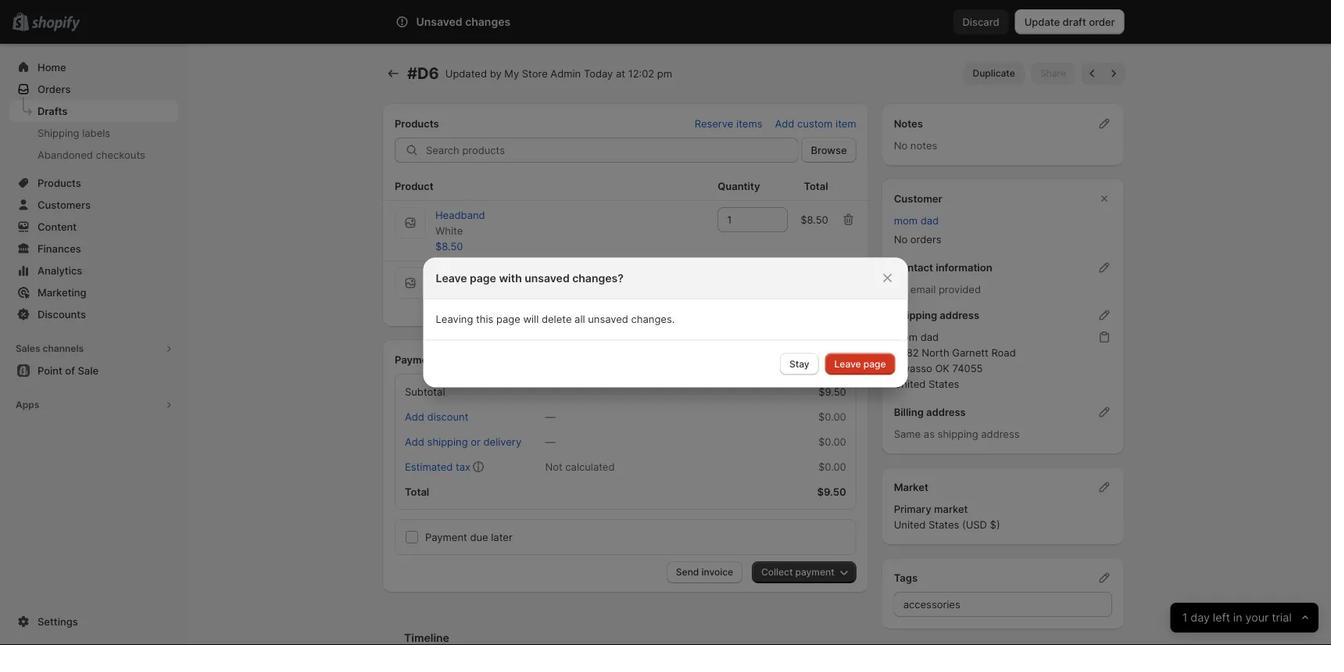 Task type: describe. For each thing, give the bounding box(es) containing it.
payment for payment due later
[[425, 531, 467, 543]]

no for contact information
[[894, 283, 908, 295]]

sales channels
[[16, 343, 84, 354]]

— for add shipping or delivery
[[545, 436, 555, 448]]

unsaved changes
[[416, 15, 511, 29]]

$9.50 for total
[[818, 486, 847, 498]]

update draft order
[[1025, 16, 1115, 28]]

shipping for shipping labels
[[38, 127, 79, 139]]

update
[[1025, 16, 1060, 28]]

page for leave page with unsaved changes?
[[470, 271, 496, 285]]

orders
[[911, 233, 942, 245]]

send invoice button
[[667, 561, 743, 583]]

united inside mom dad 8882 north garnett road owasso ok 74055 united states
[[894, 378, 926, 390]]

$8.50 inside button
[[436, 240, 463, 252]]

or
[[471, 436, 481, 448]]

headband white
[[436, 209, 485, 237]]

my
[[505, 67, 519, 80]]

orders link
[[9, 78, 178, 100]]

0 vertical spatial total
[[804, 180, 829, 192]]

add custom item button
[[766, 113, 866, 134]]

will
[[523, 313, 539, 325]]

at
[[616, 67, 626, 80]]

search button
[[433, 9, 887, 34]]

leaving this page will delete all unsaved changes.
[[436, 313, 675, 325]]

contact
[[894, 261, 934, 273]]

shipping labels link
[[9, 122, 178, 144]]

leave for leave page with unsaved changes?
[[436, 271, 467, 285]]

$1.00
[[436, 300, 462, 312]]

custom
[[798, 117, 833, 129]]

home
[[38, 61, 66, 73]]

add for add custom item
[[775, 117, 795, 129]]

mom for mom dad no orders
[[894, 214, 918, 226]]

no inside the mom dad no orders
[[894, 233, 908, 245]]

apps
[[16, 399, 39, 411]]

no email provided
[[894, 283, 981, 295]]

#d6
[[407, 64, 439, 83]]

shirt
[[446, 269, 468, 281]]

all
[[575, 313, 585, 325]]

reserve
[[695, 117, 734, 129]]

states inside the primary market united states (usd $)
[[929, 518, 960, 531]]

mom for mom dad 8882 north garnett road owasso ok 74055 united states
[[894, 331, 918, 343]]

payment for payment
[[395, 353, 438, 366]]

sales channels button
[[9, 338, 178, 360]]

subtotal
[[405, 385, 445, 398]]

labels
[[82, 127, 110, 139]]

0 horizontal spatial unsaved
[[525, 271, 570, 285]]

duplicate button
[[964, 63, 1025, 84]]

drafts
[[38, 105, 67, 117]]

as
[[924, 428, 935, 440]]

2 vertical spatial address
[[982, 428, 1020, 440]]

items
[[737, 117, 763, 129]]

changes.
[[631, 313, 675, 325]]

later
[[491, 531, 513, 543]]

shipping labels
[[38, 127, 110, 139]]

add for add discount
[[405, 411, 425, 423]]

browse
[[811, 144, 847, 156]]

provided
[[939, 283, 981, 295]]

timeline
[[404, 631, 450, 645]]

add shipping or delivery button
[[396, 431, 531, 453]]

reserve items
[[695, 117, 763, 129]]

contact information
[[894, 261, 993, 273]]

send
[[676, 567, 699, 578]]

products
[[395, 117, 439, 129]]

3 $0.00 from the top
[[819, 461, 847, 473]]

mom dad no orders
[[894, 214, 942, 245]]

store
[[522, 67, 548, 80]]

home link
[[9, 56, 178, 78]]

apps button
[[9, 394, 178, 416]]

$0.00 for add shipping or delivery
[[819, 436, 847, 448]]

1 horizontal spatial page
[[497, 313, 521, 325]]

primary market united states (usd $)
[[894, 503, 1001, 531]]

discounts
[[38, 308, 86, 320]]

product
[[395, 180, 434, 192]]

white
[[436, 224, 463, 237]]

tags
[[894, 572, 918, 584]]

item
[[836, 117, 857, 129]]

reserve items button
[[685, 113, 772, 134]]

$0.00 for add discount
[[819, 411, 847, 423]]

$)
[[990, 518, 1001, 531]]

changes
[[465, 15, 511, 29]]

update draft order button
[[1015, 9, 1125, 34]]

t-
[[436, 269, 446, 281]]

1 horizontal spatial shipping
[[938, 428, 979, 440]]

$8.50 button
[[426, 235, 473, 257]]

calculated
[[566, 461, 615, 473]]

no notes
[[894, 139, 938, 151]]

leave page
[[835, 358, 886, 369]]

notes
[[911, 139, 938, 151]]

orders
[[38, 83, 71, 95]]

today
[[584, 67, 613, 80]]



Task type: vqa. For each thing, say whether or not it's contained in the screenshot.
the bottommost unsaved
yes



Task type: locate. For each thing, give the bounding box(es) containing it.
0 horizontal spatial total
[[405, 486, 429, 498]]

drafts link
[[9, 100, 178, 122]]

total down browse button
[[804, 180, 829, 192]]

order
[[1089, 16, 1115, 28]]

browse button
[[802, 138, 857, 163]]

address down provided
[[940, 309, 980, 321]]

add for add shipping or delivery
[[405, 436, 425, 448]]

total down "add shipping or delivery" 'button'
[[405, 486, 429, 498]]

discard
[[963, 16, 1000, 28]]

mom dad link
[[894, 214, 939, 226]]

total
[[804, 180, 829, 192], [405, 486, 429, 498]]

1 united from the top
[[894, 378, 926, 390]]

t-shirt link
[[436, 269, 468, 281]]

no for notes
[[894, 139, 908, 151]]

0 vertical spatial address
[[940, 309, 980, 321]]

2 — from the top
[[545, 436, 555, 448]]

leave inside button
[[835, 358, 861, 369]]

shopify image
[[31, 16, 80, 32]]

mom down the customer
[[894, 214, 918, 226]]

dad for north
[[921, 331, 939, 343]]

shipping inside 'button'
[[427, 436, 468, 448]]

1 $0.00 from the top
[[819, 411, 847, 423]]

discount
[[427, 411, 469, 423]]

$9.50
[[819, 385, 847, 398], [818, 486, 847, 498]]

1 horizontal spatial shipping
[[894, 309, 938, 321]]

leave page with unsaved changes?
[[436, 271, 624, 285]]

$8.50 down browse button
[[801, 213, 829, 226]]

2 vertical spatial $0.00
[[819, 461, 847, 473]]

$9.50 for subtotal
[[819, 385, 847, 398]]

0 vertical spatial $0.00
[[819, 411, 847, 423]]

add left the custom at right
[[775, 117, 795, 129]]

2 mom from the top
[[894, 331, 918, 343]]

unsaved right with in the left of the page
[[525, 271, 570, 285]]

— for add discount
[[545, 411, 555, 423]]

8882
[[894, 346, 919, 359]]

2 $0.00 from the top
[[819, 436, 847, 448]]

#d6 updated by my store admin today at 12:02 pm
[[407, 64, 673, 83]]

1 — from the top
[[545, 411, 555, 423]]

channels
[[43, 343, 84, 354]]

add discount button
[[396, 406, 478, 428]]

no left email
[[894, 283, 908, 295]]

pm
[[657, 67, 673, 80]]

page left 8882
[[864, 358, 886, 369]]

abandoned checkouts link
[[9, 144, 178, 166]]

shipping down email
[[894, 309, 938, 321]]

states down ok
[[929, 378, 960, 390]]

shipping right the as
[[938, 428, 979, 440]]

leaving
[[436, 313, 473, 325]]

mom dad 8882 north garnett road owasso ok 74055 united states
[[894, 331, 1016, 390]]

mom inside mom dad 8882 north garnett road owasso ok 74055 united states
[[894, 331, 918, 343]]

leave page with unsaved changes? dialog
[[0, 258, 1332, 387]]

2 vertical spatial no
[[894, 283, 908, 295]]

1 horizontal spatial total
[[804, 180, 829, 192]]

add shipping or delivery
[[405, 436, 522, 448]]

payment
[[395, 353, 438, 366], [425, 531, 467, 543]]

no
[[894, 139, 908, 151], [894, 233, 908, 245], [894, 283, 908, 295]]

customer
[[894, 192, 943, 204]]

dad up orders
[[921, 214, 939, 226]]

1 dad from the top
[[921, 214, 939, 226]]

invoice
[[702, 567, 734, 578]]

mom inside the mom dad no orders
[[894, 214, 918, 226]]

dad inside the mom dad no orders
[[921, 214, 939, 226]]

1 vertical spatial dad
[[921, 331, 939, 343]]

information
[[936, 261, 993, 273]]

1 vertical spatial add
[[405, 411, 425, 423]]

1 horizontal spatial unsaved
[[588, 313, 629, 325]]

0 horizontal spatial shipping
[[427, 436, 468, 448]]

1 vertical spatial total
[[405, 486, 429, 498]]

email
[[911, 283, 936, 295]]

2 united from the top
[[894, 518, 926, 531]]

states inside mom dad 8882 north garnett road owasso ok 74055 united states
[[929, 378, 960, 390]]

0 vertical spatial mom
[[894, 214, 918, 226]]

1 vertical spatial united
[[894, 518, 926, 531]]

address for shipping address
[[940, 309, 980, 321]]

discard button
[[954, 9, 1009, 34]]

12:02
[[628, 67, 655, 80]]

1 horizontal spatial $8.50
[[801, 213, 829, 226]]

2 states from the top
[[929, 518, 960, 531]]

settings link
[[9, 611, 178, 633]]

add inside "add shipping or delivery" 'button'
[[405, 436, 425, 448]]

payment left due at the left
[[425, 531, 467, 543]]

headband link
[[436, 209, 485, 221]]

united down primary on the right bottom
[[894, 518, 926, 531]]

owasso
[[894, 362, 933, 374]]

1 vertical spatial $9.50
[[818, 486, 847, 498]]

dad inside mom dad 8882 north garnett road owasso ok 74055 united states
[[921, 331, 939, 343]]

2 dad from the top
[[921, 331, 939, 343]]

add down the add discount button
[[405, 436, 425, 448]]

payment up subtotal
[[395, 353, 438, 366]]

0 horizontal spatial page
[[470, 271, 496, 285]]

abandoned checkouts
[[38, 149, 145, 161]]

billing address
[[894, 406, 966, 418]]

0 vertical spatial states
[[929, 378, 960, 390]]

duplicate
[[973, 68, 1016, 79]]

this
[[476, 313, 494, 325]]

0 vertical spatial $8.50
[[801, 213, 829, 226]]

with
[[499, 271, 522, 285]]

unsaved right all
[[588, 313, 629, 325]]

checkouts
[[96, 149, 145, 161]]

$8.50
[[801, 213, 829, 226], [436, 240, 463, 252]]

add inside add custom item "button"
[[775, 117, 795, 129]]

shipping for shipping address
[[894, 309, 938, 321]]

shipping down discount
[[427, 436, 468, 448]]

2 vertical spatial page
[[864, 358, 886, 369]]

$8.50 down 'white' at left top
[[436, 240, 463, 252]]

billing
[[894, 406, 924, 418]]

address up same as shipping address
[[927, 406, 966, 418]]

$0.00
[[819, 411, 847, 423], [819, 436, 847, 448], [819, 461, 847, 473]]

unsaved
[[525, 271, 570, 285], [588, 313, 629, 325]]

0 vertical spatial —
[[545, 411, 555, 423]]

add down subtotal
[[405, 411, 425, 423]]

1 vertical spatial leave
[[835, 358, 861, 369]]

by
[[490, 67, 502, 80]]

1 vertical spatial payment
[[425, 531, 467, 543]]

3 no from the top
[[894, 283, 908, 295]]

page inside button
[[864, 358, 886, 369]]

updated
[[446, 67, 487, 80]]

states down market
[[929, 518, 960, 531]]

0 horizontal spatial shipping
[[38, 127, 79, 139]]

1 states from the top
[[929, 378, 960, 390]]

(usd
[[963, 518, 988, 531]]

0 vertical spatial shipping
[[38, 127, 79, 139]]

add inside the add discount button
[[405, 411, 425, 423]]

shipping down drafts
[[38, 127, 79, 139]]

1 vertical spatial —
[[545, 436, 555, 448]]

discounts link
[[9, 303, 178, 325]]

page for leave page
[[864, 358, 886, 369]]

no left notes
[[894, 139, 908, 151]]

page left will
[[497, 313, 521, 325]]

1 vertical spatial page
[[497, 313, 521, 325]]

address right the as
[[982, 428, 1020, 440]]

0 horizontal spatial leave
[[436, 271, 467, 285]]

1 vertical spatial address
[[927, 406, 966, 418]]

2 vertical spatial add
[[405, 436, 425, 448]]

stay button
[[780, 353, 819, 375]]

leave for leave page
[[835, 358, 861, 369]]

2 horizontal spatial page
[[864, 358, 886, 369]]

delete
[[542, 313, 572, 325]]

1 vertical spatial no
[[894, 233, 908, 245]]

united down owasso
[[894, 378, 926, 390]]

0 vertical spatial add
[[775, 117, 795, 129]]

same
[[894, 428, 921, 440]]

0 vertical spatial payment
[[395, 353, 438, 366]]

united
[[894, 378, 926, 390], [894, 518, 926, 531]]

notes
[[894, 117, 923, 129]]

quantity
[[718, 180, 760, 192]]

1 vertical spatial $8.50
[[436, 240, 463, 252]]

1 vertical spatial mom
[[894, 331, 918, 343]]

0 vertical spatial unsaved
[[525, 271, 570, 285]]

—
[[545, 411, 555, 423], [545, 436, 555, 448]]

1 mom from the top
[[894, 214, 918, 226]]

1 vertical spatial $0.00
[[819, 436, 847, 448]]

mom up 8882
[[894, 331, 918, 343]]

due
[[470, 531, 488, 543]]

0 vertical spatial dad
[[921, 214, 939, 226]]

united inside the primary market united states (usd $)
[[894, 518, 926, 531]]

1 vertical spatial shipping
[[894, 309, 938, 321]]

states
[[929, 378, 960, 390], [929, 518, 960, 531]]

draft
[[1063, 16, 1087, 28]]

0 vertical spatial united
[[894, 378, 926, 390]]

dad
[[921, 214, 939, 226], [921, 331, 939, 343]]

not
[[545, 461, 563, 473]]

0 vertical spatial $9.50
[[819, 385, 847, 398]]

0 vertical spatial leave
[[436, 271, 467, 285]]

dad up the north
[[921, 331, 939, 343]]

payment due later
[[425, 531, 513, 543]]

market
[[935, 503, 968, 515]]

t-shirt yellow $1.00
[[436, 269, 468, 312]]

page right shirt
[[470, 271, 496, 285]]

add custom item
[[775, 117, 857, 129]]

not calculated
[[545, 461, 615, 473]]

market
[[894, 481, 929, 493]]

sales
[[16, 343, 40, 354]]

same as shipping address
[[894, 428, 1020, 440]]

shipping
[[938, 428, 979, 440], [427, 436, 468, 448]]

dad for orders
[[921, 214, 939, 226]]

leave page button
[[825, 353, 896, 375]]

changes?
[[573, 271, 624, 285]]

0 vertical spatial no
[[894, 139, 908, 151]]

stay
[[790, 358, 810, 369]]

address for billing address
[[927, 406, 966, 418]]

0 vertical spatial page
[[470, 271, 496, 285]]

1 no from the top
[[894, 139, 908, 151]]

2 no from the top
[[894, 233, 908, 245]]

1 horizontal spatial leave
[[835, 358, 861, 369]]

no down mom dad link
[[894, 233, 908, 245]]

delivery
[[484, 436, 522, 448]]

ok
[[936, 362, 950, 374]]

mom
[[894, 214, 918, 226], [894, 331, 918, 343]]

add discount
[[405, 411, 469, 423]]

1 vertical spatial unsaved
[[588, 313, 629, 325]]

0 horizontal spatial $8.50
[[436, 240, 463, 252]]

1 vertical spatial states
[[929, 518, 960, 531]]



